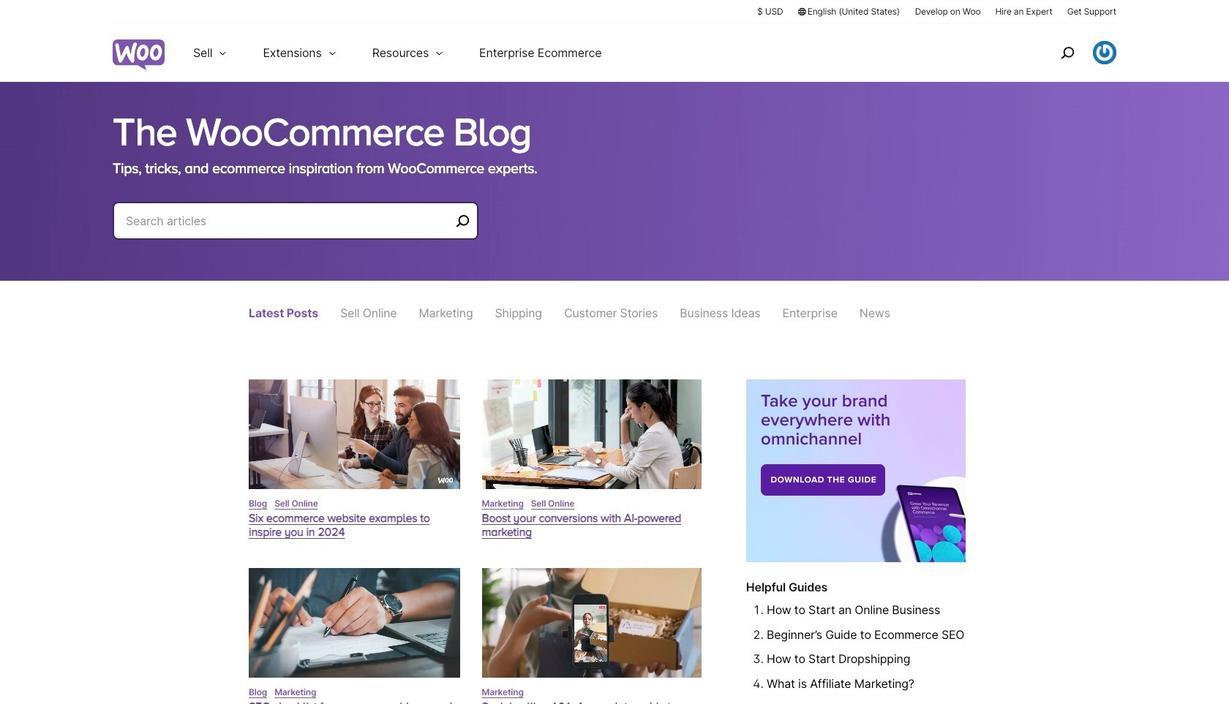 Task type: locate. For each thing, give the bounding box(es) containing it.
business owner working at her desk image
[[482, 380, 701, 490]]

open account menu image
[[1093, 41, 1117, 64]]

seo checklist for ecommerce, blogs, and online businesses image
[[249, 569, 460, 678]]

Search articles search field
[[126, 211, 451, 231]]

None search field
[[113, 202, 479, 258]]

social selling 101: a complete guide to social sales success image
[[482, 569, 701, 678]]

three people looking at inspiration sites on their computer image
[[249, 380, 460, 490]]

service navigation menu element
[[1029, 29, 1117, 76]]



Task type: vqa. For each thing, say whether or not it's contained in the screenshot.
by WooCommerce
no



Task type: describe. For each thing, give the bounding box(es) containing it.
search image
[[1056, 41, 1079, 64]]



